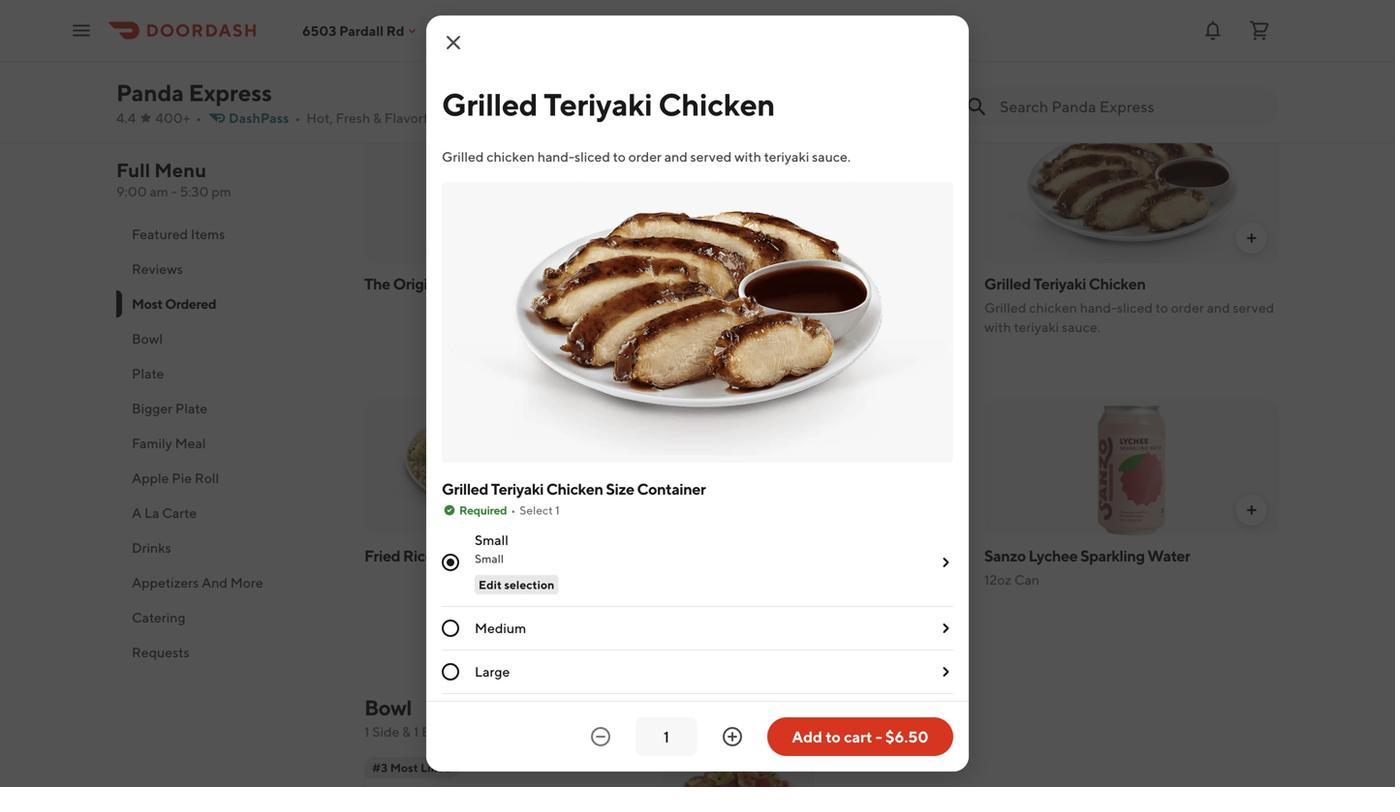 Task type: locate. For each thing, give the bounding box(es) containing it.
1 vertical spatial a
[[796, 66, 803, 82]]

reviews button
[[116, 252, 341, 287]]

0 vertical spatial hand-
[[537, 149, 575, 165]]

lemon
[[742, 275, 790, 293]]

1 horizontal spatial sauce.
[[1062, 319, 1101, 335]]

order
[[628, 149, 662, 165], [1171, 300, 1204, 316]]

0 vertical spatial order
[[628, 149, 662, 165]]

0 vertical spatial sauce.
[[812, 149, 851, 165]]

bigger plate button
[[116, 391, 341, 426]]

sauce.
[[812, 149, 851, 165], [1062, 319, 1101, 335]]

0 horizontal spatial plate
[[132, 366, 164, 382]]

1 horizontal spatial chicken
[[674, 66, 722, 82]]

large
[[475, 664, 510, 680]]

grilled for grilled chicken hand-sliced to order and served with teriyaki sauce.
[[442, 149, 484, 165]]

2 horizontal spatial 1
[[555, 504, 560, 517]]

1 vertical spatial &
[[402, 724, 411, 740]]

plate button
[[116, 357, 341, 391]]

bowl down most ordered
[[132, 331, 163, 347]]

plate up meal on the bottom of page
[[175, 401, 208, 417]]

1 horizontal spatial plate
[[175, 401, 208, 417]]

with
[[864, 28, 891, 44], [735, 149, 761, 165], [984, 319, 1011, 335]]

1 vertical spatial most
[[390, 762, 418, 775]]

container
[[637, 480, 706, 498]]

requests button
[[116, 636, 341, 670]]

appetizers and more
[[132, 575, 263, 591]]

bowl inside button
[[132, 331, 163, 347]]

0 horizontal spatial hand-
[[537, 149, 575, 165]]

0 vertical spatial &
[[373, 110, 382, 126]]

to
[[723, 86, 736, 102], [613, 149, 626, 165], [1156, 300, 1168, 316], [826, 728, 841, 747]]

2 horizontal spatial a
[[894, 28, 901, 44]]

-
[[171, 184, 177, 200], [876, 728, 882, 747]]

roll inside button
[[195, 470, 219, 486]]

hand- inside grilled teriyaki chicken grilled chicken hand-sliced to order and served with teriyaki sauce.
[[1080, 300, 1117, 316]]

2 vertical spatial with
[[984, 319, 1011, 335]]

- right cart on the bottom of the page
[[876, 728, 882, 747]]

chicken
[[674, 66, 722, 82], [487, 149, 535, 165], [1029, 300, 1077, 316]]

chicken inside grilled teriyaki chicken grilled chicken hand-sliced to order and served with teriyaki sauce.
[[1089, 275, 1146, 293]]

•
[[196, 110, 201, 126], [295, 110, 301, 126], [501, 110, 506, 126], [511, 504, 516, 517]]

& inside bowl 1 side & 1 entree
[[402, 724, 411, 740]]

and
[[202, 575, 228, 591]]

0 vertical spatial served
[[690, 149, 732, 165]]

mi
[[538, 110, 553, 126]]

1 horizontal spatial a
[[796, 66, 803, 82]]

am
[[150, 184, 168, 200]]

1 horizontal spatial with
[[864, 28, 891, 44]]

9:00
[[116, 184, 147, 200]]

la
[[144, 505, 159, 521]]

Medium radio
[[442, 620, 459, 638]]

add item to cart image
[[624, 231, 639, 246], [1244, 231, 1260, 246], [1244, 503, 1260, 518]]

$6.50
[[885, 728, 929, 747]]

& right fresh
[[373, 110, 382, 126]]

ordered
[[165, 296, 216, 312]]

small up the edit
[[475, 552, 504, 566]]

are
[[783, 28, 802, 44]]

2 vertical spatial a
[[738, 86, 745, 102]]

chinese
[[442, 110, 493, 126]]

0 vertical spatial roll
[[764, 2, 791, 21]]

0 vertical spatial bowl
[[132, 331, 163, 347]]

0 horizontal spatial roll
[[195, 470, 219, 486]]

0 vertical spatial most
[[132, 296, 163, 312]]

1 vertical spatial teriyaki
[[1014, 319, 1059, 335]]

1 vertical spatial sauce.
[[1062, 319, 1101, 335]]

0 vertical spatial plate
[[132, 366, 164, 382]]

2 horizontal spatial with
[[984, 319, 1011, 335]]

• down panda express
[[196, 110, 201, 126]]

rice
[[403, 547, 433, 565]]

featured
[[132, 226, 188, 242]]

sliced
[[575, 149, 610, 165], [1117, 300, 1153, 316]]

1 vertical spatial roll
[[195, 470, 219, 486]]

teriyaki for grilled teriyaki chicken
[[544, 86, 652, 123]]

onions
[[821, 47, 861, 63]]

sanzo lychee sparkling water image
[[984, 398, 1279, 536]]

gatorade lemon lime 20oz bottle
[[674, 275, 826, 316]]

cart
[[844, 728, 872, 747]]

grilled inside group
[[442, 480, 488, 498]]

teriyaki inside grilled teriyaki chicken grilled chicken hand-sliced to order and served with teriyaki sauce.
[[1034, 275, 1086, 293]]

grilled for grilled teriyaki chicken grilled chicken hand-sliced to order and served with teriyaki sauce.
[[984, 275, 1031, 293]]

1 vertical spatial small
[[475, 552, 504, 566]]

add item to cart image for the original orange chicken
[[624, 231, 639, 246]]

1 horizontal spatial bowl
[[364, 696, 412, 721]]

wrapper
[[883, 66, 933, 82]]

- right am
[[171, 184, 177, 200]]

0 vertical spatial with
[[864, 28, 891, 44]]

0 vertical spatial chicken
[[674, 66, 722, 82]]

catering button
[[116, 601, 341, 636]]

roll
[[764, 2, 791, 21], [195, 470, 219, 486]]

chicken inside the chicken egg roll chicken egg rolls are prepared with a mixture of cabbage, carrots, green onions and marinated chicken wrapped in a thin wonton wrapper and cooked to a golden brown.
[[674, 66, 722, 82]]

0.4
[[514, 110, 535, 126]]

0 horizontal spatial &
[[373, 110, 382, 126]]

chicken inside dialog
[[487, 149, 535, 165]]

roll inside the chicken egg roll chicken egg rolls are prepared with a mixture of cabbage, carrots, green onions and marinated chicken wrapped in a thin wonton wrapper and cooked to a golden brown.
[[764, 2, 791, 21]]

and inside grilled teriyaki chicken dialog
[[664, 149, 688, 165]]

bowl
[[132, 331, 163, 347], [364, 696, 412, 721]]

grilled teriyaki chicken image
[[984, 126, 1279, 264]]

bowl up side
[[364, 696, 412, 721]]

selection
[[504, 578, 555, 592]]

green
[[782, 47, 818, 63]]

2 horizontal spatial chicken
[[1029, 300, 1077, 316]]

2 small from the top
[[475, 552, 504, 566]]

grilled teriyaki chicken dialog
[[426, 16, 969, 788]]

mixture
[[903, 28, 951, 44]]

bowl for bowl
[[132, 331, 163, 347]]

bowl inside bowl 1 side & 1 entree
[[364, 696, 412, 721]]

0 vertical spatial teriyaki
[[544, 86, 652, 123]]

drinks button
[[116, 531, 341, 566]]

1 vertical spatial served
[[1233, 300, 1274, 316]]

1 horizontal spatial served
[[1233, 300, 1274, 316]]

- inside full menu 9:00 am - 5:30 pm
[[171, 184, 177, 200]]

0 horizontal spatial served
[[690, 149, 732, 165]]

small inside small small
[[475, 552, 504, 566]]

lime
[[792, 275, 826, 293]]

a left mixture
[[894, 28, 901, 44]]

a la carte
[[132, 505, 197, 521]]

1 horizontal spatial &
[[402, 724, 411, 740]]

most down reviews
[[132, 296, 163, 312]]

None radio
[[442, 554, 459, 572]]

• left 0.4
[[501, 110, 506, 126]]

full
[[116, 159, 150, 182]]

1 horizontal spatial sliced
[[1117, 300, 1153, 316]]

bowl image
[[663, 758, 814, 788]]

with inside grilled teriyaki chicken dialog
[[735, 149, 761, 165]]

1 vertical spatial chicken
[[487, 149, 535, 165]]

teriyaki inside group
[[491, 480, 544, 498]]

chicken inside grilled teriyaki chicken grilled chicken hand-sliced to order and served with teriyaki sauce.
[[1029, 300, 1077, 316]]

hand-
[[537, 149, 575, 165], [1080, 300, 1117, 316]]

with inside the chicken egg roll chicken egg rolls are prepared with a mixture of cabbage, carrots, green onions and marinated chicken wrapped in a thin wonton wrapper and cooked to a golden brown.
[[864, 28, 891, 44]]

1 horizontal spatial -
[[876, 728, 882, 747]]

most right #3
[[390, 762, 418, 775]]

1 left entree
[[414, 724, 419, 740]]

0 vertical spatial -
[[171, 184, 177, 200]]

1 horizontal spatial hand-
[[1080, 300, 1117, 316]]

served inside grilled teriyaki chicken dialog
[[690, 149, 732, 165]]

to inside button
[[826, 728, 841, 747]]

&
[[373, 110, 382, 126], [402, 724, 411, 740]]

cream
[[364, 2, 410, 21]]

apple pie roll button
[[116, 461, 341, 496]]

fresh
[[336, 110, 370, 126]]

rd
[[386, 23, 404, 39]]

hand- inside grilled teriyaki chicken dialog
[[537, 149, 575, 165]]

medium
[[475, 621, 526, 637]]

0 horizontal spatial order
[[628, 149, 662, 165]]

& right side
[[402, 724, 411, 740]]

1 vertical spatial -
[[876, 728, 882, 747]]

roll right pie
[[195, 470, 219, 486]]

0 vertical spatial sliced
[[575, 149, 610, 165]]

original
[[393, 275, 448, 293]]

fried rice image
[[364, 398, 659, 536]]

0 horizontal spatial chicken
[[487, 149, 535, 165]]

drinks
[[132, 540, 171, 556]]

0 vertical spatial teriyaki
[[764, 149, 809, 165]]

0 horizontal spatial teriyaki
[[764, 149, 809, 165]]

1 left side
[[364, 724, 370, 740]]

0 vertical spatial small
[[475, 532, 509, 548]]

served inside grilled teriyaki chicken grilled chicken hand-sliced to order and served with teriyaki sauce.
[[1233, 300, 1274, 316]]

1 vertical spatial teriyaki
[[1034, 275, 1086, 293]]

notification bell image
[[1201, 19, 1225, 42]]

of
[[953, 28, 966, 44]]

appetizers and more button
[[116, 566, 341, 601]]

grilled teriyaki chicken size container
[[442, 480, 706, 498]]

grilled for grilled teriyaki chicken
[[442, 86, 538, 123]]

0 items, open order cart image
[[1248, 19, 1271, 42]]

a right in
[[796, 66, 803, 82]]

brown.
[[794, 86, 836, 102]]

chicken inside group
[[546, 480, 603, 498]]

0 horizontal spatial 1
[[364, 724, 370, 740]]

appetizers
[[132, 575, 199, 591]]

express
[[189, 79, 272, 107]]

chicken
[[674, 2, 731, 21], [674, 28, 726, 44], [658, 86, 775, 123], [506, 275, 563, 293], [1089, 275, 1146, 293], [546, 480, 603, 498]]

family meal button
[[116, 426, 341, 461]]

and
[[864, 47, 887, 63], [936, 66, 959, 82], [664, 149, 688, 165], [1207, 300, 1230, 316]]

cream cheese rangoon
[[364, 2, 530, 21]]

0 vertical spatial a
[[894, 28, 901, 44]]

4.4
[[116, 110, 136, 126]]

roll up rolls
[[764, 2, 791, 21]]

• left select
[[511, 504, 516, 517]]

1 vertical spatial with
[[735, 149, 761, 165]]

0 horizontal spatial sauce.
[[812, 149, 851, 165]]

2 vertical spatial teriyaki
[[491, 480, 544, 498]]

1 horizontal spatial order
[[1171, 300, 1204, 316]]

Large radio
[[442, 664, 459, 681]]

with for roll
[[864, 28, 891, 44]]

0 horizontal spatial with
[[735, 149, 761, 165]]

bottle
[[709, 300, 747, 316]]

1 vertical spatial order
[[1171, 300, 1204, 316]]

to inside grilled teriyaki chicken grilled chicken hand-sliced to order and served with teriyaki sauce.
[[1156, 300, 1168, 316]]

1 vertical spatial sliced
[[1117, 300, 1153, 316]]

1 inside grilled teriyaki chicken size container group
[[555, 504, 560, 517]]

0 horizontal spatial -
[[171, 184, 177, 200]]

1 horizontal spatial roll
[[764, 2, 791, 21]]

a down wrapped
[[738, 86, 745, 102]]

1 vertical spatial hand-
[[1080, 300, 1117, 316]]

the
[[364, 275, 390, 293]]

400+ •
[[155, 110, 201, 126]]

1 horizontal spatial teriyaki
[[1014, 319, 1059, 335]]

2 vertical spatial chicken
[[1029, 300, 1077, 316]]

served
[[690, 149, 732, 165], [1233, 300, 1274, 316]]

1 horizontal spatial most
[[390, 762, 418, 775]]

select
[[520, 504, 553, 517]]

golden
[[748, 86, 791, 102]]

plate inside button
[[132, 366, 164, 382]]

fried
[[364, 547, 400, 565]]

plate up bigger
[[132, 366, 164, 382]]

1 right select
[[555, 504, 560, 517]]

1 vertical spatial bowl
[[364, 696, 412, 721]]

family
[[132, 435, 172, 451]]

sliced inside grilled teriyaki chicken dialog
[[575, 149, 610, 165]]

small down required
[[475, 532, 509, 548]]

Item Search search field
[[1000, 96, 1263, 117]]

1 vertical spatial plate
[[175, 401, 208, 417]]

with for hand-
[[735, 149, 761, 165]]

grilled teriyaki chicken size container group
[[442, 479, 953, 695]]

1 horizontal spatial 1
[[414, 724, 419, 740]]

open menu image
[[70, 19, 93, 42]]

0 horizontal spatial sliced
[[575, 149, 610, 165]]

meal
[[175, 435, 206, 451]]

0 horizontal spatial bowl
[[132, 331, 163, 347]]



Task type: vqa. For each thing, say whether or not it's contained in the screenshot.
Olla
no



Task type: describe. For each thing, give the bounding box(es) containing it.
sanzo
[[984, 547, 1026, 565]]

• left the hot,
[[295, 110, 301, 126]]

apple
[[132, 470, 169, 486]]

• inside grilled teriyaki chicken size container group
[[511, 504, 516, 517]]

entree
[[422, 724, 463, 740]]

bowl 1 side & 1 entree
[[364, 696, 463, 740]]

gatorade
[[674, 275, 739, 293]]

requests
[[132, 645, 189, 661]]

sauce. inside grilled teriyaki chicken grilled chicken hand-sliced to order and served with teriyaki sauce.
[[1062, 319, 1101, 335]]

white steamed rice image
[[674, 398, 969, 536]]

add to cart - $6.50
[[792, 728, 929, 747]]

sauce. inside grilled teriyaki chicken dialog
[[812, 149, 851, 165]]

egg
[[728, 28, 752, 44]]

hot,
[[306, 110, 333, 126]]

teriyaki for grilled teriyaki chicken size container
[[491, 480, 544, 498]]

featured items
[[132, 226, 225, 242]]

dashpass •
[[229, 110, 301, 126]]

wrapped
[[725, 66, 780, 82]]

pie
[[172, 470, 192, 486]]

carte
[[162, 505, 197, 521]]

plate inside button
[[175, 401, 208, 417]]

featured items button
[[116, 217, 341, 252]]

order inside grilled teriyaki chicken dialog
[[628, 149, 662, 165]]

cheese
[[413, 2, 465, 21]]

thin
[[806, 66, 830, 82]]

add item to cart image for sanzo lychee sparkling water
[[1244, 503, 1260, 518]]

roll for egg
[[764, 2, 791, 21]]

teriyaki inside dialog
[[764, 149, 809, 165]]

family meal
[[132, 435, 206, 451]]

with inside grilled teriyaki chicken grilled chicken hand-sliced to order and served with teriyaki sauce.
[[984, 319, 1011, 335]]

side
[[372, 724, 399, 740]]

orange
[[451, 275, 503, 293]]

can
[[1014, 572, 1040, 588]]

close grilled teriyaki chicken image
[[442, 31, 465, 54]]

6503 pardall rd button
[[302, 23, 420, 39]]

edit
[[479, 578, 502, 592]]

menu
[[154, 159, 206, 182]]

- inside button
[[876, 728, 882, 747]]

fried rice
[[364, 547, 433, 565]]

prepared
[[805, 28, 861, 44]]

add
[[792, 728, 822, 747]]

most ordered
[[132, 296, 216, 312]]

wonton
[[833, 66, 880, 82]]

and inside grilled teriyaki chicken grilled chicken hand-sliced to order and served with teriyaki sauce.
[[1207, 300, 1230, 316]]

• select 1
[[511, 504, 560, 517]]

6503
[[302, 23, 336, 39]]

size
[[606, 480, 634, 498]]

the original orange chicken image
[[364, 126, 659, 264]]

increase quantity by 1 image
[[721, 726, 744, 749]]

required
[[459, 504, 507, 517]]

in
[[782, 66, 793, 82]]

sparkling
[[1080, 547, 1145, 565]]

400+
[[155, 110, 190, 126]]

pm
[[211, 184, 231, 200]]

cabbage,
[[674, 47, 731, 63]]

water
[[1148, 547, 1190, 565]]

decrease quantity by 1 image
[[589, 726, 612, 749]]

order inside grilled teriyaki chicken grilled chicken hand-sliced to order and served with teriyaki sauce.
[[1171, 300, 1204, 316]]

sanzo lychee sparkling water 12oz can
[[984, 547, 1190, 588]]

marinated
[[890, 47, 953, 63]]

5:30
[[180, 184, 209, 200]]

egg
[[734, 2, 761, 21]]

hot, fresh & flavorful chinese • 0.4 mi
[[306, 110, 553, 126]]

items
[[191, 226, 225, 242]]

panda express
[[116, 79, 272, 107]]

dashpass
[[229, 110, 289, 126]]

flavorful
[[384, 110, 440, 126]]

1 small from the top
[[475, 532, 509, 548]]

full menu 9:00 am - 5:30 pm
[[116, 159, 231, 200]]

to inside the chicken egg roll chicken egg rolls are prepared with a mixture of cabbage, carrots, green onions and marinated chicken wrapped in a thin wonton wrapper and cooked to a golden brown.
[[723, 86, 736, 102]]

Current quantity is 1 number field
[[647, 727, 686, 748]]

liked
[[421, 762, 451, 775]]

0 horizontal spatial a
[[738, 86, 745, 102]]

the original orange chicken
[[364, 275, 563, 293]]

a la carte button
[[116, 496, 341, 531]]

sliced inside grilled teriyaki chicken grilled chicken hand-sliced to order and served with teriyaki sauce.
[[1117, 300, 1153, 316]]

roll for pie
[[195, 470, 219, 486]]

grilled for grilled teriyaki chicken size container
[[442, 480, 488, 498]]

#3 most liked
[[372, 762, 451, 775]]

12oz
[[984, 572, 1012, 588]]

rangoon
[[468, 2, 530, 21]]

small small
[[475, 532, 509, 566]]

carrots,
[[734, 47, 779, 63]]

edit selection
[[479, 578, 555, 592]]

a
[[132, 505, 142, 521]]

bowl for bowl 1 side & 1 entree
[[364, 696, 412, 721]]

grilled teriyaki chicken grilled chicken hand-sliced to order and served with teriyaki sauce.
[[984, 275, 1274, 335]]

gatorade lemon lime image
[[674, 126, 969, 264]]

0 horizontal spatial most
[[132, 296, 163, 312]]

catering
[[132, 610, 186, 626]]

panda
[[116, 79, 184, 107]]

apple pie roll
[[132, 470, 219, 486]]

reviews
[[132, 261, 183, 277]]

more
[[230, 575, 263, 591]]

chicken egg roll chicken egg rolls are prepared with a mixture of cabbage, carrots, green onions and marinated chicken wrapped in a thin wonton wrapper and cooked to a golden brown.
[[674, 2, 966, 102]]

pardall
[[339, 23, 384, 39]]

add item to cart image for grilled teriyaki chicken
[[1244, 231, 1260, 246]]

teriyaki inside grilled teriyaki chicken grilled chicken hand-sliced to order and served with teriyaki sauce.
[[1014, 319, 1059, 335]]



